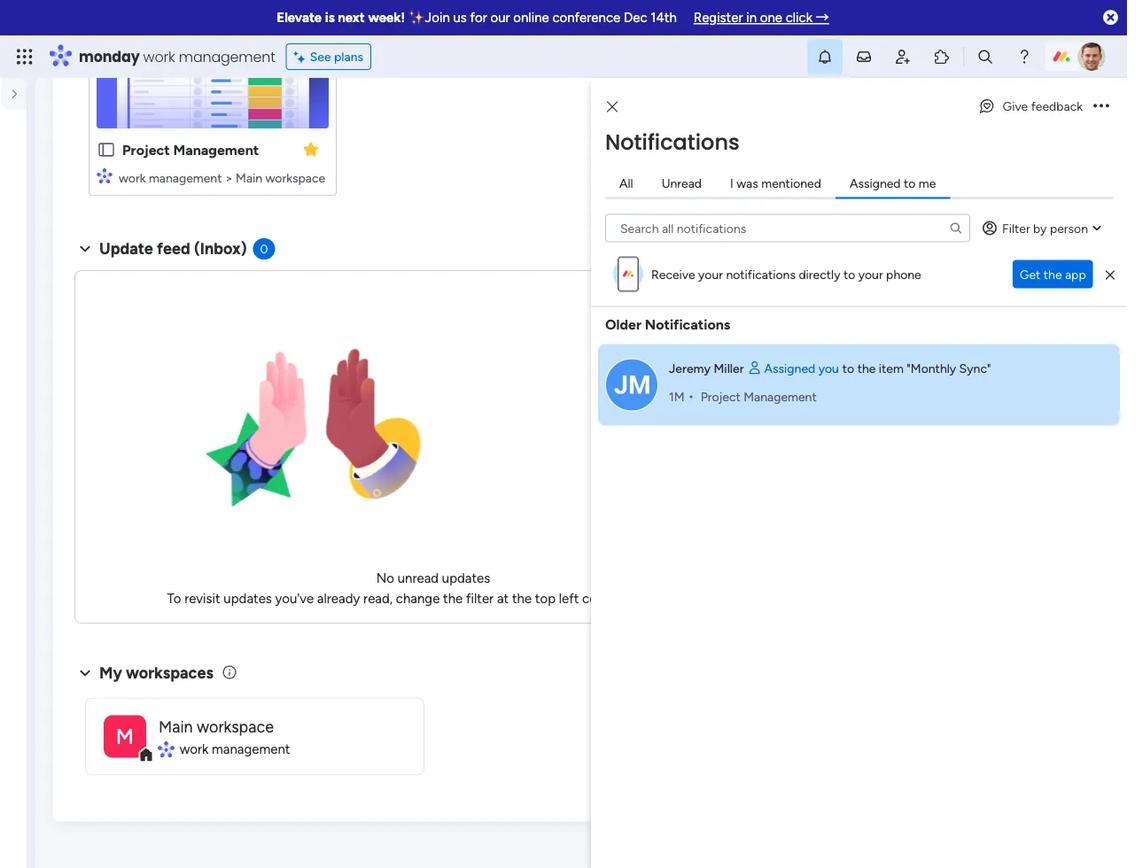 Task type: vqa. For each thing, say whether or not it's contained in the screenshot.
Personal Info link at the top of page
no



Task type: locate. For each thing, give the bounding box(es) containing it.
2 vertical spatial work
[[180, 742, 209, 758]]

0 horizontal spatial management
[[173, 142, 259, 159]]

0 horizontal spatial project management
[[122, 142, 259, 159]]

for
[[470, 10, 487, 26]]

person
[[1050, 221, 1088, 236]]

updates right revisit
[[224, 591, 272, 607]]

jeremy miller
[[669, 361, 744, 376]]

me
[[919, 176, 936, 191]]

made
[[887, 360, 922, 376]]

0 vertical spatial project management
[[122, 142, 259, 159]]

the down boost
[[858, 361, 876, 376]]

0 vertical spatial notifications
[[605, 127, 740, 157]]

apps image
[[933, 48, 951, 66]]

workspace options image
[[12, 176, 30, 193]]

main
[[236, 171, 262, 186], [159, 718, 193, 737]]

1 vertical spatial to
[[844, 267, 856, 282]]

1 vertical spatial project
[[701, 389, 741, 405]]

0 horizontal spatial main
[[159, 718, 193, 737]]

None search field
[[605, 214, 970, 242]]

my
[[99, 664, 122, 683]]

1 horizontal spatial main
[[236, 171, 262, 186]]

lottie animation image
[[167, 286, 451, 569], [0, 771, 27, 869]]

search image
[[949, 221, 963, 235]]

our
[[917, 95, 939, 111]]

to left me
[[904, 176, 916, 191]]

work right monday
[[143, 47, 175, 66]]

your left phone
[[859, 267, 883, 282]]

1 vertical spatial work
[[119, 171, 146, 186]]

0 vertical spatial lottie animation image
[[167, 286, 451, 569]]

get the app button
[[1013, 260, 1093, 288]]

options image
[[1094, 100, 1110, 113]]

workspaces
[[126, 664, 213, 683]]

project management inside notifications dialog
[[701, 389, 817, 405]]

the right get in the top of the page
[[1044, 267, 1062, 282]]

assigned left "you"
[[764, 361, 816, 376]]

select product image
[[16, 48, 34, 66]]

online
[[513, 10, 549, 26]]

older
[[605, 316, 642, 333]]

feed
[[157, 240, 190, 259]]

remove from favorites image
[[302, 141, 320, 159]]

0 vertical spatial to
[[904, 176, 916, 191]]

app
[[986, 95, 1011, 111]]

0 vertical spatial lottie animation element
[[167, 286, 451, 569]]

1 horizontal spatial updates
[[442, 571, 490, 587]]

your up made at the top of the page
[[886, 338, 914, 355]]

revisit
[[185, 591, 220, 607]]

was
[[737, 176, 758, 191]]

work
[[143, 47, 175, 66], [119, 171, 146, 186], [180, 742, 209, 758]]

1 vertical spatial in
[[980, 338, 991, 355]]

assigned
[[850, 176, 901, 191], [764, 361, 816, 376]]

workspace
[[265, 171, 325, 186], [197, 718, 274, 737]]

monday
[[79, 47, 140, 66]]

next
[[338, 10, 365, 26]]

project right public board icon
[[122, 142, 170, 159]]

minutes
[[994, 338, 1045, 355]]

2 vertical spatial management
[[212, 742, 290, 758]]

your right receive
[[698, 267, 723, 282]]

conference
[[552, 10, 621, 26]]

work down main workspace
[[180, 742, 209, 758]]

1 horizontal spatial project management
[[701, 389, 817, 405]]

option
[[0, 247, 27, 251]]

complete
[[879, 72, 938, 88]]

1 vertical spatial project management
[[701, 389, 817, 405]]

project management up work management > main workspace at top left
[[122, 142, 259, 159]]

management
[[179, 47, 275, 66], [149, 171, 222, 186], [212, 742, 290, 758]]

jeremy
[[669, 361, 711, 376]]

1 vertical spatial assigned
[[764, 361, 816, 376]]

by
[[1033, 221, 1047, 236]]

filter by person
[[1002, 221, 1088, 236]]

0 vertical spatial management
[[179, 47, 275, 66]]

get
[[1020, 267, 1041, 282]]

assigned you
[[764, 361, 839, 376]]

1m
[[669, 389, 685, 405]]

phone
[[886, 267, 921, 282]]

management up work management > main workspace at top left
[[173, 142, 259, 159]]

check circle image
[[861, 74, 873, 87]]

1 vertical spatial management
[[149, 171, 222, 186]]

notifications up jeremy
[[645, 316, 731, 333]]

older notifications
[[605, 316, 731, 333]]

to
[[904, 176, 916, 191], [844, 267, 856, 282], [843, 361, 855, 376]]

change
[[396, 591, 440, 607]]

your inside 'no unread updates to revisit updates you've already read, change the filter at the top left corner of your feed.'
[[640, 591, 667, 607]]

to right directly
[[844, 267, 856, 282]]

management
[[173, 142, 259, 159], [744, 389, 817, 405]]

your
[[698, 267, 723, 282], [859, 267, 883, 282], [886, 338, 914, 355], [640, 591, 667, 607]]

dapulse x slim image
[[1106, 269, 1115, 281]]

main right >
[[236, 171, 262, 186]]

1 horizontal spatial lottie animation element
[[167, 286, 451, 569]]

one
[[760, 10, 783, 26]]

us
[[453, 10, 467, 26]]

0 vertical spatial updates
[[442, 571, 490, 587]]

✨
[[408, 10, 422, 26]]

main workspace
[[159, 718, 274, 737]]

at
[[497, 591, 509, 607]]

assigned left me
[[850, 176, 901, 191]]

workspace image
[[104, 716, 146, 759]]

0 vertical spatial main
[[236, 171, 262, 186]]

notifications
[[726, 267, 796, 282]]

1 horizontal spatial assigned
[[850, 176, 901, 191]]

close my workspaces image
[[74, 663, 96, 684]]

in
[[746, 10, 757, 26], [980, 338, 991, 355]]

jeremy miller image
[[605, 358, 658, 412]]

of
[[624, 591, 637, 607]]

see
[[310, 49, 331, 64]]

notifications
[[605, 127, 740, 157], [645, 316, 731, 333]]

1 horizontal spatial project
[[701, 389, 741, 405]]

1 horizontal spatial in
[[980, 338, 991, 355]]

0 horizontal spatial updates
[[224, 591, 272, 607]]

work for work management
[[180, 742, 209, 758]]

0 vertical spatial in
[[746, 10, 757, 26]]

our
[[490, 10, 510, 26]]

assigned to me
[[850, 176, 936, 191]]

update feed (inbox)
[[99, 240, 247, 259]]

management inside notifications dialog
[[744, 389, 817, 405]]

updates up filter at the left of page
[[442, 571, 490, 587]]

project down miller
[[701, 389, 741, 405]]

1 vertical spatial notifications
[[645, 316, 731, 333]]

0 horizontal spatial in
[[746, 10, 757, 26]]

1 horizontal spatial management
[[744, 389, 817, 405]]

work for work management > main workspace
[[119, 171, 146, 186]]

directly
[[799, 267, 841, 282]]

0 horizontal spatial assigned
[[764, 361, 816, 376]]

work up update
[[119, 171, 146, 186]]

in inside boost your workflow in minutes with ready-made templates
[[980, 338, 991, 355]]

the
[[1044, 267, 1062, 282], [858, 361, 876, 376], [443, 591, 463, 607], [512, 591, 532, 607]]

main right workspace image
[[159, 718, 193, 737]]

0 vertical spatial management
[[173, 142, 259, 159]]

notifications up unread
[[605, 127, 740, 157]]

management for work management > main workspace
[[149, 171, 222, 186]]

feed.
[[670, 591, 700, 607]]

to right "you"
[[843, 361, 855, 376]]

elevate is next week! ✨ join us for our online conference dec 14th
[[277, 10, 677, 26]]

my workspaces
[[99, 664, 213, 683]]

project
[[122, 142, 170, 159], [701, 389, 741, 405]]

monday work management
[[79, 47, 275, 66]]

in left one
[[746, 10, 757, 26]]

search everything image
[[977, 48, 994, 66]]

your right of
[[640, 591, 667, 607]]

list box
[[0, 245, 35, 518]]

0 horizontal spatial project
[[122, 142, 170, 159]]

1 vertical spatial management
[[744, 389, 817, 405]]

in up the sync"
[[980, 338, 991, 355]]

1 vertical spatial lottie animation element
[[0, 771, 27, 869]]

1 vertical spatial lottie animation image
[[0, 771, 27, 869]]

management down assigned you
[[744, 389, 817, 405]]

workspace up work management
[[197, 718, 274, 737]]

public board image
[[97, 140, 116, 160]]

i
[[730, 176, 734, 191]]

sync"
[[959, 361, 991, 376]]

lottie animation element
[[167, 286, 451, 569], [0, 771, 27, 869]]

1 vertical spatial main
[[159, 718, 193, 737]]

project management down miller
[[701, 389, 817, 405]]

mentioned
[[761, 176, 821, 191]]

0 vertical spatial assigned
[[850, 176, 901, 191]]

the left filter at the left of page
[[443, 591, 463, 607]]

boost your workflow in minutes with ready-made templates
[[845, 338, 1076, 376]]

you've
[[275, 591, 314, 607]]

register
[[694, 10, 743, 26]]

workspace down remove from favorites image at top left
[[265, 171, 325, 186]]

0 vertical spatial work
[[143, 47, 175, 66]]

0 vertical spatial workspace
[[265, 171, 325, 186]]



Task type: describe. For each thing, give the bounding box(es) containing it.
with
[[1049, 338, 1076, 355]]

receive
[[651, 267, 695, 282]]

click
[[786, 10, 813, 26]]

assigned for assigned to me
[[850, 176, 901, 191]]

corner
[[582, 591, 621, 607]]

top
[[535, 591, 556, 607]]

close update feed (inbox) image
[[74, 239, 96, 260]]

templates image image
[[851, 200, 1085, 322]]

give feedback button
[[971, 92, 1090, 121]]

see plans
[[310, 49, 363, 64]]

notifications dialog
[[591, 78, 1127, 869]]

the right the at
[[512, 591, 532, 607]]

register in one click →
[[694, 10, 829, 26]]

2 vertical spatial to
[[843, 361, 855, 376]]

0 horizontal spatial lottie animation image
[[0, 771, 27, 869]]

join
[[425, 10, 450, 26]]

filter
[[1002, 221, 1030, 236]]

receive your notifications directly to your phone
[[651, 267, 921, 282]]

plans
[[334, 49, 363, 64]]

profile
[[941, 72, 979, 88]]

complete profile
[[879, 72, 979, 88]]

assigned for assigned you
[[764, 361, 816, 376]]

notifications image
[[816, 48, 834, 66]]

dec
[[624, 10, 647, 26]]

inbox image
[[855, 48, 873, 66]]

1 vertical spatial workspace
[[197, 718, 274, 737]]

all
[[619, 176, 633, 191]]

app
[[1065, 267, 1086, 282]]

give
[[1003, 99, 1028, 114]]

update
[[99, 240, 153, 259]]

management for work management
[[212, 742, 290, 758]]

help image
[[1016, 48, 1033, 66]]

templates
[[926, 360, 989, 376]]

>
[[225, 171, 233, 186]]

14th
[[651, 10, 677, 26]]

work management
[[180, 742, 290, 758]]

mobile
[[943, 95, 983, 111]]

give feedback
[[1003, 99, 1083, 114]]

"monthly
[[907, 361, 956, 376]]

filter by person button
[[974, 214, 1113, 242]]

unread
[[398, 571, 439, 587]]

your inside boost your workflow in minutes with ready-made templates
[[886, 338, 914, 355]]

install our mobile app link
[[879, 93, 1101, 113]]

read,
[[363, 591, 393, 607]]

is
[[325, 10, 335, 26]]

install
[[879, 95, 914, 111]]

register in one click → link
[[694, 10, 829, 26]]

ready-
[[845, 360, 887, 376]]

item
[[879, 361, 904, 376]]

→
[[816, 10, 829, 26]]

already
[[317, 591, 360, 607]]

m
[[116, 724, 134, 750]]

invite members image
[[894, 48, 912, 66]]

1 vertical spatial updates
[[224, 591, 272, 607]]

week!
[[368, 10, 405, 26]]

terry turtle image
[[1078, 43, 1106, 71]]

left
[[559, 591, 579, 607]]

0 horizontal spatial lottie animation element
[[0, 771, 27, 869]]

0 vertical spatial project
[[122, 142, 170, 159]]

workflow
[[918, 338, 976, 355]]

the inside button
[[1044, 267, 1062, 282]]

i was mentioned
[[730, 176, 821, 191]]

project inside notifications dialog
[[701, 389, 741, 405]]

no
[[376, 571, 394, 587]]

complete profile link
[[861, 70, 1101, 90]]

you
[[819, 361, 839, 376]]

boost
[[845, 338, 883, 355]]

unread
[[662, 176, 702, 191]]

miller
[[714, 361, 744, 376]]

see plans button
[[286, 43, 371, 70]]

work management > main workspace
[[119, 171, 325, 186]]

0
[[260, 242, 268, 257]]

Search all notifications search field
[[605, 214, 970, 242]]

(inbox)
[[194, 240, 247, 259]]

filter
[[466, 591, 494, 607]]

1 horizontal spatial lottie animation image
[[167, 286, 451, 569]]

install our mobile app
[[879, 95, 1011, 111]]

elevate
[[277, 10, 322, 26]]

to the item "monthly sync"
[[843, 361, 991, 376]]

to
[[167, 591, 181, 607]]

no unread updates to revisit updates you've already read, change the filter at the top left corner of your feed.
[[167, 571, 700, 607]]

get the app
[[1020, 267, 1086, 282]]

feedback
[[1031, 99, 1083, 114]]



